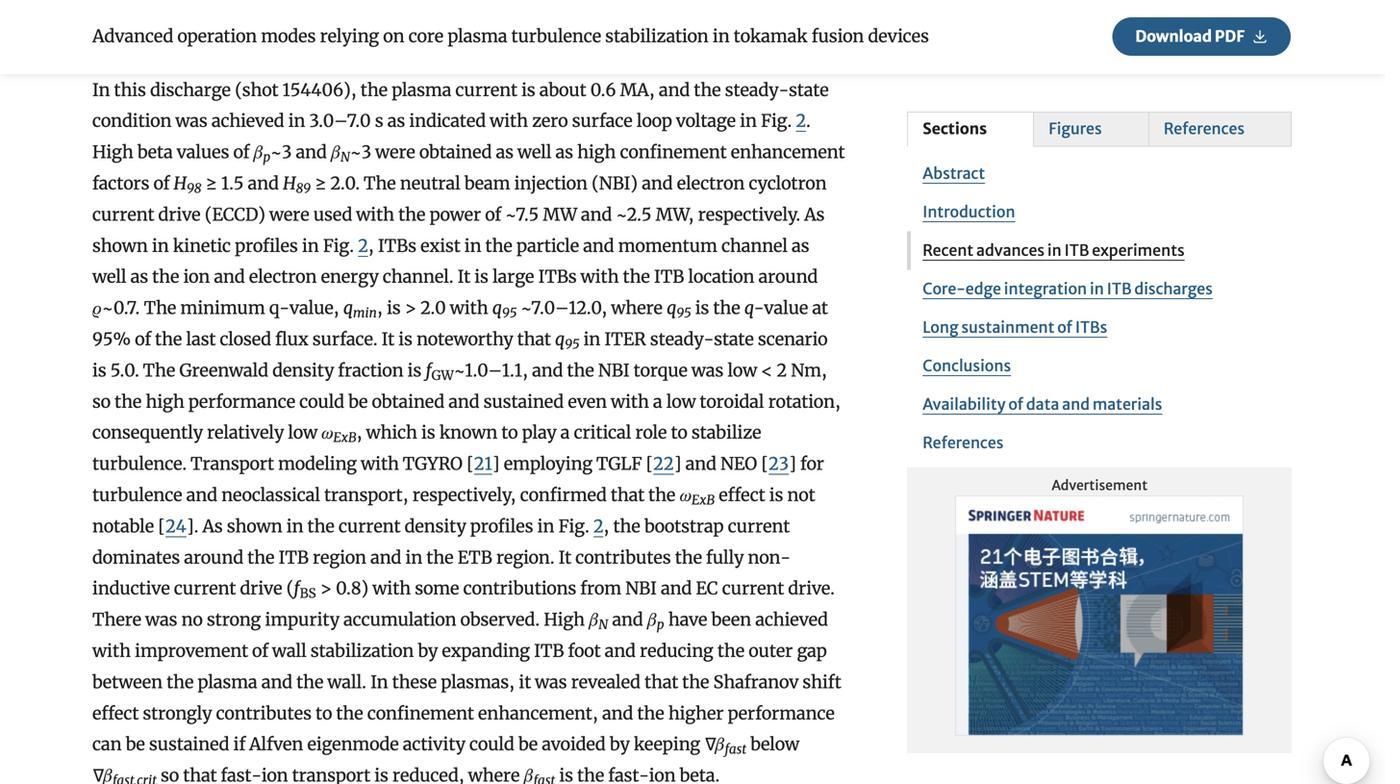Task type: vqa. For each thing, say whether or not it's contained in the screenshot.
rightmost Around
yes



Task type: locate. For each thing, give the bounding box(es) containing it.
well inside , itbs exist in the particle and momentum channel as well as the ion and electron energy channel. it is large itbs with the itb location around ρ ~0.7. the minimum q-value, q min , is > 2.0 with q 95 ~7.0–12.0, where q 95 is the q
[[92, 266, 127, 288]]

1 vertical spatial state
[[714, 329, 754, 350]]

shown
[[92, 235, 148, 257], [227, 516, 283, 537]]

~3 inside ~3 were obtained as well as high confinement enhancement factors of
[[350, 142, 372, 163]]

with up accumulation
[[373, 578, 411, 600]]

have
[[669, 609, 708, 631]]

2 inside ~1.0–1.1, and the nbi torque was low < 2 nm, so the high performance could be obtained and sustained even with a low toroidal rotation, consequently relatively low
[[777, 360, 787, 381]]

to down wall. at the left bottom of page
[[316, 703, 332, 724]]

2 vertical spatial plasma
[[198, 672, 258, 693]]

β n and β p
[[589, 609, 665, 633]]

achieved inside have been achieved with improvement of wall stabilization by expanding itb foot and reducing the outer gap between the plasma and the wall. in these plasmas, it was revealed that the shafranov shift effect strongly contributes to the confinement enhancement, and the higher performance can be sustained if alfven eigenmode activity could be avoided by keeping ∇
[[756, 609, 829, 631]]

∇
[[705, 734, 715, 756], [92, 765, 103, 784]]

drive down 98
[[158, 204, 201, 226]]

0 horizontal spatial references
[[923, 433, 1004, 453]]

the right 5.0.
[[143, 360, 175, 381]]

effect inside have been achieved with improvement of wall stabilization by expanding itb foot and reducing the outer gap between the plasma and the wall. in these plasmas, it was revealed that the shafranov shift effect strongly contributes to the confinement enhancement, and the higher performance can be sustained if alfven eigenmode activity could be avoided by keeping ∇
[[92, 703, 139, 724]]

1 horizontal spatial could
[[470, 734, 515, 756]]

recent
[[923, 241, 974, 260]]

confinement inside ~3 were obtained as well as high confinement enhancement factors of
[[620, 142, 727, 163]]

noteworthy
[[417, 329, 513, 350]]

1 h from the left
[[174, 173, 187, 194]]

0 horizontal spatial as
[[202, 516, 223, 537]]

0 vertical spatial drive
[[158, 204, 201, 226]]

was
[[175, 110, 208, 132], [692, 360, 724, 381], [145, 609, 177, 631], [535, 672, 567, 693]]

plasma inside in this discharge (shot 154406), the plasma current is about 0.6 ma, and the steady-state condition was achieved in 3.0–7.0 s as indicated with zero surface loop voltage in fig.
[[392, 79, 452, 101]]

advertisement region
[[956, 496, 1244, 736]]

1 horizontal spatial itbs
[[539, 266, 577, 288]]

0 vertical spatial were
[[375, 142, 415, 163]]

from
[[581, 578, 622, 600]]

shift
[[803, 672, 842, 693]]

> inside , itbs exist in the particle and momentum channel as well as the ion and electron energy channel. it is large itbs with the itb location around ρ ~0.7. the minimum q-value, q min , is > 2.0 with q 95 ~7.0–12.0, where q 95 is the q
[[405, 297, 417, 319]]

f for f bs
[[294, 578, 300, 600]]

0 horizontal spatial contributes
[[216, 703, 312, 724]]

in right 'q 95'
[[584, 329, 601, 350]]

, up energy at top left
[[368, 235, 374, 257]]

region
[[313, 547, 367, 569]]

and up 89
[[296, 142, 327, 163]]

q right the where
[[667, 297, 677, 319]]

inductive
[[92, 578, 170, 600]]

in iter steady-state scenario is 5.0. the greenwald density fraction is
[[92, 329, 828, 381]]

2 right <
[[777, 360, 787, 381]]

1.5
[[221, 173, 244, 194]]

1 vertical spatial around
[[184, 547, 244, 569]]

and up ].
[[186, 484, 217, 506]]

the inside , itbs exist in the particle and momentum channel as well as the ion and electron energy channel. it is large itbs with the itb location around ρ ~0.7. the minimum q-value, q min , is > 2.0 with q 95 ~7.0–12.0, where q 95 is the q
[[144, 297, 176, 319]]

surface.
[[313, 329, 378, 350]]

exb
[[333, 429, 357, 446], [692, 492, 715, 508]]

0 horizontal spatial density
[[273, 360, 334, 381]]

0 vertical spatial profiles
[[235, 235, 298, 257]]

references for the 'references' "button"
[[1164, 119, 1245, 139]]

foot
[[568, 640, 601, 662]]

1 vertical spatial electron
[[249, 266, 317, 288]]

voltage
[[676, 110, 736, 132]]

performance inside have been achieved with improvement of wall stabilization by expanding itb foot and reducing the outer gap between the plasma and the wall. in these plasmas, it was revealed that the shafranov shift effect strongly contributes to the confinement enhancement, and the higher performance can be sustained if alfven eigenmode activity could be avoided by keeping ∇
[[728, 703, 835, 724]]

low left <
[[728, 360, 757, 381]]

1 vertical spatial obtained
[[372, 391, 445, 413]]

2 horizontal spatial 2 link
[[796, 110, 806, 132]]

sustained down strongly
[[149, 734, 229, 756]]

tab list
[[908, 112, 1293, 147]]

and right data
[[1063, 395, 1090, 414]]

0 vertical spatial the
[[364, 173, 396, 194]]

p inside "β n and β p"
[[657, 616, 665, 633]]

1 vertical spatial ∇
[[92, 765, 103, 784]]

could inside ~1.0–1.1, and the nbi torque was low < 2 nm, so the high performance could be obtained and sustained even with a low toroidal rotation, consequently relatively low
[[300, 391, 345, 413]]

is left the about on the left top
[[522, 79, 536, 101]]

the down been
[[718, 640, 745, 662]]

in up β p ~3 and β n
[[288, 110, 305, 132]]

1 horizontal spatial contributes
[[576, 547, 671, 569]]

high down surface
[[578, 142, 616, 163]]

sustained up 'play'
[[484, 391, 564, 413]]

89
[[296, 180, 311, 196]]

1 ≥ from the left
[[206, 173, 217, 194]]

1 vertical spatial in
[[371, 672, 388, 693]]

0 vertical spatial sustained
[[484, 391, 564, 413]]

0 horizontal spatial shown
[[92, 235, 148, 257]]

tab list containing sections
[[908, 112, 1293, 147]]

drive inside ≥ 2.0. the neutral beam injection (nbi) and electron cyclotron current drive (eccd) were used with the power of ~7.5 mw and ~2.5 mw, respectively. as shown in kinetic profiles in fig.
[[158, 204, 201, 226]]

q-
[[269, 297, 290, 319]]

injection
[[514, 173, 588, 194]]

with inside ~1.0–1.1, and the nbi torque was low < 2 nm, so the high performance could be obtained and sustained even with a low toroidal rotation, consequently relatively low
[[611, 391, 649, 413]]

0 vertical spatial a
[[653, 391, 663, 413]]

the inside '] for turbulence and neoclassical transport, respectively, confirmed that the'
[[649, 484, 676, 506]]

around up value
[[759, 266, 818, 288]]

1 horizontal spatial well
[[518, 142, 552, 163]]

n inside "β n and β p"
[[599, 616, 608, 633]]

0 vertical spatial >
[[405, 297, 417, 319]]

p inside β p ~3 and β n
[[263, 149, 271, 165]]

f down the noteworthy
[[426, 360, 432, 381]]

as down cyclotron in the top of the page
[[805, 204, 825, 226]]

1 vertical spatial a
[[561, 422, 570, 444]]

0 horizontal spatial electron
[[249, 266, 317, 288]]

0 horizontal spatial ≥
[[206, 173, 217, 194]]

contributes up alfven
[[216, 703, 312, 724]]

it inside , itbs exist in the particle and momentum channel as well as the ion and electron energy channel. it is large itbs with the itb location around ρ ~0.7. the minimum q-value, q min , is > 2.0 with q 95 ~7.0–12.0, where q 95 is the q
[[458, 266, 471, 288]]

shown inside ≥ 2.0. the neutral beam injection (nbi) and electron cyclotron current drive (eccd) were used with the power of ~7.5 mw and ~2.5 mw, respectively. as shown in kinetic profiles in fig.
[[92, 235, 148, 257]]

0 vertical spatial confinement
[[620, 142, 727, 163]]

0 vertical spatial effect
[[719, 484, 766, 506]]

0 horizontal spatial a
[[561, 422, 570, 444]]

1 vertical spatial turbulence
[[92, 484, 182, 506]]

could inside have been achieved with improvement of wall stabilization by expanding itb foot and reducing the outer gap between the plasma and the wall. in these plasmas, it was revealed that the shafranov shift effect strongly contributes to the confinement enhancement, and the higher performance can be sustained if alfven eigenmode activity could be avoided by keeping ∇
[[470, 734, 515, 756]]

eigenmode
[[307, 734, 399, 756]]

(
[[286, 578, 294, 600]]

of inside . high beta values of
[[233, 142, 250, 163]]

is left 5.0.
[[92, 360, 106, 381]]

f
[[426, 360, 432, 381], [294, 578, 300, 600]]

2 ~3 from the left
[[350, 142, 372, 163]]

β inside β fast
[[715, 734, 725, 756]]

exb up the bootstrap
[[692, 492, 715, 508]]

of left wall
[[252, 640, 268, 662]]

, for modeling
[[357, 422, 362, 444]]

1 vertical spatial ω
[[680, 484, 692, 506]]

0 horizontal spatial achieved
[[212, 110, 284, 132]]

nbi inside > 0.8) with some contributions from nbi and ec current drive. there was no strong impurity accumulation observed. high
[[626, 578, 657, 600]]

is left the f gw
[[408, 360, 422, 381]]

it inside , the bootstrap current dominates around the itb region and in the etb region. it contributes the fully non- inductive current drive (
[[559, 547, 572, 569]]

is up fraction
[[399, 329, 413, 350]]

itb
[[1065, 241, 1090, 260], [654, 266, 684, 288], [1107, 279, 1132, 299], [279, 547, 309, 569], [534, 640, 564, 662]]

~3 were obtained as well as high confinement enhancement factors of
[[92, 142, 845, 194]]

achieved
[[212, 110, 284, 132], [756, 609, 829, 631]]

plasmas,
[[441, 672, 515, 693]]

q down energy at top left
[[343, 297, 353, 319]]

1 horizontal spatial low
[[667, 391, 696, 413]]

1 horizontal spatial density
[[405, 516, 466, 537]]

1 vertical spatial n
[[599, 616, 608, 633]]

effect
[[719, 484, 766, 506], [92, 703, 139, 724]]

fig. left .
[[761, 110, 792, 132]]

that inside -value at 95% of the last closed flux surface. it is noteworthy that
[[517, 329, 551, 350]]

was inside have been achieved with improvement of wall stabilization by expanding itb foot and reducing the outer gap between the plasma and the wall. in these plasmas, it was revealed that the shafranov shift effect strongly contributes to the confinement enhancement, and the higher performance can be sustained if alfven eigenmode activity could be avoided by keeping ∇
[[535, 672, 567, 693]]

references inside sections tab panel
[[923, 433, 1004, 453]]

as
[[805, 204, 825, 226], [202, 516, 223, 537]]

β for β n and β p
[[589, 609, 599, 631]]

could down fraction
[[300, 391, 345, 413]]

0 horizontal spatial could
[[300, 391, 345, 413]]

not
[[788, 484, 816, 506]]

confinement down loop
[[620, 142, 727, 163]]

0 vertical spatial high
[[578, 142, 616, 163]]

0 horizontal spatial it
[[382, 329, 395, 350]]

f gw
[[426, 360, 454, 383]]

high up foot
[[544, 609, 585, 631]]

f inside f bs
[[294, 578, 300, 600]]

that inside '] for turbulence and neoclassical transport, respectively, confirmed that the'
[[611, 484, 645, 506]]

of left ~7.5
[[485, 204, 501, 226]]

2 vertical spatial it
[[559, 547, 572, 569]]

1 horizontal spatial references
[[1164, 119, 1245, 139]]

1 horizontal spatial ∇
[[705, 734, 715, 756]]

is inside , which is known to play a critical role to stabilize turbulence. transport modeling with tgyro [
[[422, 422, 436, 444]]

drive inside , the bootstrap current dominates around the itb region and in the etb region. it contributes the fully non- inductive current drive (
[[240, 578, 282, 600]]

1 vertical spatial nbi
[[626, 578, 657, 600]]

confinement inside have been achieved with improvement of wall stabilization by expanding itb foot and reducing the outer gap between the plasma and the wall. in these plasmas, it was revealed that the shafranov shift effect strongly contributes to the confinement enhancement, and the higher performance can be sustained if alfven eigenmode activity could be avoided by keeping ∇
[[367, 703, 474, 724]]

this
[[114, 79, 146, 101]]

on
[[383, 25, 405, 47]]

0 vertical spatial itbs
[[378, 235, 417, 257]]

minimum
[[180, 297, 265, 319]]

2 vertical spatial low
[[288, 422, 317, 444]]

stabilization up ma,
[[606, 25, 709, 47]]

well up "~0.7."
[[92, 266, 127, 288]]

was right it
[[535, 672, 567, 693]]

current down 'non-'
[[722, 578, 784, 600]]

5.0.
[[110, 360, 139, 381]]

itbs
[[378, 235, 417, 257], [539, 266, 577, 288], [1076, 318, 1108, 337]]

0 horizontal spatial drive
[[158, 204, 201, 226]]

steady- inside in iter steady-state scenario is 5.0. the greenwald density fraction is
[[650, 329, 714, 350]]

0 vertical spatial plasma
[[448, 25, 508, 47]]

play
[[522, 422, 557, 444]]

in down 'neoclassical'
[[287, 516, 304, 537]]

mw,
[[656, 204, 694, 226]]

plasma for turbulence
[[448, 25, 508, 47]]

1 horizontal spatial 95
[[565, 336, 580, 352]]

performance
[[189, 391, 296, 413], [728, 703, 835, 724]]

0 horizontal spatial in
[[92, 79, 110, 101]]

h down 'values' at the left top of page
[[174, 173, 187, 194]]

value,
[[289, 297, 339, 319]]

[ inside 'effect is not notable ['
[[158, 516, 166, 537]]

revealed
[[571, 672, 641, 693]]

the inside in iter steady-state scenario is 5.0. the greenwald density fraction is
[[143, 360, 175, 381]]

2 vertical spatial the
[[143, 360, 175, 381]]

the down neutral on the top left
[[398, 204, 426, 226]]

~7.5
[[505, 204, 539, 226]]

is down location
[[695, 297, 710, 319]]

q down ~7.0–12.0,
[[555, 329, 565, 350]]

itbs up conclusions link
[[1076, 318, 1108, 337]]

of inside ≥ 2.0. the neutral beam injection (nbi) and electron cyclotron current drive (eccd) were used with the power of ~7.5 mw and ~2.5 mw, respectively. as shown in kinetic profiles in fig.
[[485, 204, 501, 226]]

that down 21 ] employing tglf [ 22 ] and neo [ 23
[[611, 484, 645, 506]]

itb inside , itbs exist in the particle and momentum channel as well as the ion and electron energy channel. it is large itbs with the itb location around ρ ~0.7. the minimum q-value, q min , is > 2.0 with q 95 ~7.0–12.0, where q 95 is the q
[[654, 266, 684, 288]]

3 ] from the left
[[789, 453, 797, 475]]

plasma for current
[[392, 79, 452, 101]]

is inside in this discharge (shot 154406), the plasma current is about 0.6 ma, and the steady-state condition was achieved in 3.0–7.0 s as indicated with zero surface loop voltage in fig.
[[522, 79, 536, 101]]

> inside > 0.8) with some contributions from nbi and ec current drive. there was no strong impurity accumulation observed. high
[[320, 578, 332, 600]]

~2.5
[[616, 204, 652, 226]]

indicated
[[409, 110, 486, 132]]

[ down the known
[[467, 453, 474, 475]]

that left 'q 95'
[[517, 329, 551, 350]]

in up "integration"
[[1048, 241, 1062, 260]]

, inside , the bootstrap current dominates around the itb region and in the etb region. it contributes the fully non- inductive current drive (
[[604, 516, 610, 537]]

0 vertical spatial state
[[789, 79, 829, 101]]

in up some
[[406, 547, 423, 569]]

ω up modeling
[[321, 422, 333, 444]]

0 vertical spatial shown
[[92, 235, 148, 257]]

download
[[1136, 27, 1213, 46]]

p
[[263, 149, 271, 165], [657, 616, 665, 633]]

≥ right 89
[[315, 173, 326, 194]]

obtained inside ~3 were obtained as well as high confinement enhancement factors of
[[420, 142, 492, 163]]

24 link
[[166, 516, 187, 537]]

low up modeling
[[288, 422, 317, 444]]

0 vertical spatial turbulence
[[511, 25, 602, 47]]

1 horizontal spatial performance
[[728, 703, 835, 724]]

introduction link
[[908, 193, 1293, 231]]

ω exb up the bootstrap
[[680, 484, 715, 508]]

shown down 'neoclassical'
[[227, 516, 283, 537]]

state up .
[[789, 79, 829, 101]]

1 vertical spatial steady-
[[650, 329, 714, 350]]

0 horizontal spatial ω exb
[[321, 422, 357, 446]]

achieved down drive.
[[756, 609, 829, 631]]

≥ inside "h 98 ≥ 1.5 and h 89"
[[206, 173, 217, 194]]

references down download pdf link
[[1164, 119, 1245, 139]]

≥ right 98
[[206, 173, 217, 194]]

1 horizontal spatial it
[[458, 266, 471, 288]]

the down wall. at the left bottom of page
[[336, 703, 363, 724]]

1 ~3 from the left
[[271, 142, 292, 163]]

2 vertical spatial that
[[645, 672, 679, 693]]

2 ≥ from the left
[[315, 173, 326, 194]]

0 horizontal spatial confinement
[[367, 703, 474, 724]]

references
[[1164, 119, 1245, 139], [923, 433, 1004, 453]]

sustained
[[484, 391, 564, 413], [149, 734, 229, 756]]

22
[[654, 453, 674, 475]]

0 horizontal spatial high
[[146, 391, 184, 413]]

shafranov
[[714, 672, 799, 693]]

there
[[92, 609, 141, 631]]

.
[[806, 110, 811, 132]]

1 vertical spatial fig.
[[323, 235, 354, 257]]

current inside in this discharge (shot 154406), the plasma current is about 0.6 ma, and the steady-state condition was achieved in 3.0–7.0 s as indicated with zero surface loop voltage in fig.
[[456, 79, 518, 101]]

of up "h 98 ≥ 1.5 and h 89"
[[233, 142, 250, 163]]

0 horizontal spatial stabilization
[[311, 640, 414, 662]]

consequently
[[92, 422, 203, 444]]

min
[[353, 305, 377, 321]]

the left the bootstrap
[[613, 516, 641, 537]]

current up 'indicated'
[[456, 79, 518, 101]]

contributes up from
[[576, 547, 671, 569]]

and down wall
[[262, 672, 293, 693]]

>
[[405, 297, 417, 319], [320, 578, 332, 600]]

2
[[796, 110, 806, 132], [358, 235, 368, 257], [777, 360, 787, 381], [594, 516, 604, 537]]

energy
[[321, 266, 379, 288]]

is inside 'effect is not notable ['
[[770, 484, 784, 506]]

0 vertical spatial exb
[[333, 429, 357, 446]]

the inside ≥ 2.0. the neutral beam injection (nbi) and electron cyclotron current drive (eccd) were used with the power of ~7.5 mw and ~2.5 mw, respectively. as shown in kinetic profiles in fig.
[[364, 173, 396, 194]]

0 horizontal spatial p
[[263, 149, 271, 165]]

plasma down 'improvement'
[[198, 672, 258, 693]]

0 vertical spatial it
[[458, 266, 471, 288]]

f inside the f gw
[[426, 360, 432, 381]]

1 vertical spatial sustained
[[149, 734, 229, 756]]

achieved down "(shot"
[[212, 110, 284, 132]]

low down torque
[[667, 391, 696, 413]]

~0.7.
[[102, 297, 140, 319]]

q inside 'q 95'
[[555, 329, 565, 350]]

achieved inside in this discharge (shot 154406), the plasma current is about 0.6 ma, and the steady-state condition was achieved in 3.0–7.0 s as indicated with zero surface loop voltage in fig.
[[212, 110, 284, 132]]

0 vertical spatial steady-
[[725, 79, 789, 101]]

> right bs
[[320, 578, 332, 600]]

1 horizontal spatial >
[[405, 297, 417, 319]]

high
[[578, 142, 616, 163], [146, 391, 184, 413]]

profiles up region.
[[470, 516, 534, 537]]

in
[[713, 25, 730, 47], [288, 110, 305, 132], [740, 110, 757, 132], [152, 235, 169, 257], [302, 235, 319, 257], [465, 235, 482, 257], [1048, 241, 1062, 260], [1090, 279, 1105, 299], [584, 329, 601, 350], [287, 516, 304, 537], [538, 516, 555, 537], [406, 547, 423, 569]]

momentum
[[619, 235, 718, 257]]

iter
[[605, 329, 646, 350]]

and inside β p ~3 and β n
[[296, 142, 327, 163]]

obtained
[[420, 142, 492, 163], [372, 391, 445, 413]]

references inside "button"
[[1164, 119, 1245, 139]]

1 horizontal spatial ~3
[[350, 142, 372, 163]]

itb left foot
[[534, 640, 564, 662]]

stabilization inside have been achieved with improvement of wall stabilization by expanding itb foot and reducing the outer gap between the plasma and the wall. in these plasmas, it was revealed that the shafranov shift effect strongly contributes to the confinement enhancement, and the higher performance can be sustained if alfven eigenmode activity could be avoided by keeping ∇
[[311, 640, 414, 662]]

recent advances in itb experiments
[[923, 241, 1185, 260]]

the right so
[[115, 391, 142, 413]]

could
[[300, 391, 345, 413], [470, 734, 515, 756]]

2 horizontal spatial it
[[559, 547, 572, 569]]

long sustainment of itbs link
[[908, 308, 1293, 347]]

as
[[388, 110, 405, 132], [496, 142, 514, 163], [556, 142, 573, 163], [792, 235, 810, 257], [131, 266, 148, 288]]

availability of data and materials
[[923, 395, 1163, 414]]

in inside in iter steady-state scenario is 5.0. the greenwald density fraction is
[[584, 329, 601, 350]]

1 vertical spatial contributes
[[216, 703, 312, 724]]

24
[[166, 516, 187, 537]]

2.0.
[[331, 173, 360, 194]]

1 vertical spatial by
[[610, 734, 630, 756]]

1 horizontal spatial ω exb
[[680, 484, 715, 508]]

1 vertical spatial f
[[294, 578, 300, 600]]

1 horizontal spatial shown
[[227, 516, 283, 537]]

itbs up channel.
[[378, 235, 417, 257]]

impurity
[[265, 609, 340, 631]]

and inside > 0.8) with some contributions from nbi and ec current drive. there was no strong impurity accumulation observed. high
[[661, 578, 692, 600]]

β for β fast
[[715, 734, 725, 756]]

electron inside ≥ 2.0. the neutral beam injection (nbi) and electron cyclotron current drive (eccd) were used with the power of ~7.5 mw and ~2.5 mw, respectively. as shown in kinetic profiles in fig.
[[677, 173, 745, 194]]

in right wall. at the left bottom of page
[[371, 672, 388, 693]]

was up the toroidal
[[692, 360, 724, 381]]

itb down experiments
[[1107, 279, 1132, 299]]

0 horizontal spatial profiles
[[235, 235, 298, 257]]

0 vertical spatial high
[[92, 142, 133, 163]]

1 horizontal spatial steady-
[[725, 79, 789, 101]]

∇ inside below ∇
[[92, 765, 103, 784]]

as right channel
[[792, 235, 810, 257]]

it right region.
[[559, 547, 572, 569]]

drive
[[158, 204, 201, 226], [240, 578, 282, 600]]

β for β p ~3 and β n
[[254, 142, 263, 163]]

n inside β p ~3 and β n
[[341, 149, 350, 165]]

0 vertical spatial well
[[518, 142, 552, 163]]

21
[[474, 453, 492, 475]]

1 horizontal spatial electron
[[677, 173, 745, 194]]

0 horizontal spatial turbulence
[[92, 484, 182, 506]]

advanced
[[92, 25, 173, 47]]

1 horizontal spatial drive
[[240, 578, 282, 600]]

> 0.8) with some contributions from nbi and ec current drive. there was no strong impurity accumulation observed. high
[[92, 578, 835, 631]]

references down availability
[[923, 433, 1004, 453]]

core-
[[923, 279, 966, 299]]

recent advances in itb experiments link
[[908, 231, 1293, 270]]

of down core-edge integration in itb discharges
[[1058, 318, 1073, 337]]

a inside ~1.0–1.1, and the nbi torque was low < 2 nm, so the high performance could be obtained and sustained even with a low toroidal rotation, consequently relatively low
[[653, 391, 663, 413]]

in left this
[[92, 79, 110, 101]]

high
[[92, 142, 133, 163], [544, 609, 585, 631]]

0 horizontal spatial around
[[184, 547, 244, 569]]

fig. down used
[[323, 235, 354, 257]]

2 horizontal spatial fig.
[[761, 110, 792, 132]]

turbulence inside '] for turbulence and neoclassical transport, respectively, confirmed that the'
[[92, 484, 182, 506]]

the right 2.0.
[[364, 173, 396, 194]]

fully
[[706, 547, 744, 569]]

0 horizontal spatial fig.
[[323, 235, 354, 257]]

electron up "q-"
[[249, 266, 317, 288]]

of down beta
[[154, 173, 170, 194]]

turbulence up the about on the left top
[[511, 25, 602, 47]]

1 horizontal spatial ≥
[[315, 173, 326, 194]]

a down torque
[[653, 391, 663, 413]]

with inside in this discharge (shot 154406), the plasma current is about 0.6 ma, and the steady-state condition was achieved in 3.0–7.0 s as indicated with zero surface loop voltage in fig.
[[490, 110, 528, 132]]

0 horizontal spatial to
[[316, 703, 332, 724]]

0 horizontal spatial by
[[418, 640, 438, 662]]

and right 1.5
[[248, 173, 279, 194]]

exb up modeling
[[333, 429, 357, 446]]

, which is known to play a critical role to stabilize turbulence. transport modeling with tgyro [
[[92, 422, 762, 475]]

advances
[[977, 241, 1045, 260]]

were inside ~3 were obtained as well as high confinement enhancement factors of
[[375, 142, 415, 163]]

p left have
[[657, 616, 665, 633]]



Task type: describe. For each thing, give the bounding box(es) containing it.
itb up core-edge integration in itb discharges
[[1065, 241, 1090, 260]]

the up strongly
[[167, 672, 194, 693]]

~7.0–12.0,
[[521, 297, 608, 319]]

with up the noteworthy
[[450, 297, 488, 319]]

q left value
[[745, 297, 754, 319]]

be inside ~1.0–1.1, and the nbi torque was low < 2 nm, so the high performance could be obtained and sustained even with a low toroidal rotation, consequently relatively low
[[349, 391, 368, 413]]

β fast
[[715, 734, 747, 757]]

2 h from the left
[[283, 173, 296, 194]]

greenwald
[[179, 360, 268, 381]]

channel.
[[383, 266, 454, 288]]

[ inside , which is known to play a critical role to stabilize turbulence. transport modeling with tgyro [
[[467, 453, 474, 475]]

with inside have been achieved with improvement of wall stabilization by expanding itb foot and reducing the outer gap between the plasma and the wall. in these plasmas, it was revealed that the shafranov shift effect strongly contributes to the confinement enhancement, and the higher performance can be sustained if alfven eigenmode activity could be avoided by keeping ∇
[[92, 640, 131, 662]]

2 horizontal spatial be
[[519, 734, 538, 756]]

0 horizontal spatial 95
[[502, 305, 517, 321]]

h 98 ≥ 1.5 and h 89
[[174, 173, 311, 196]]

at
[[813, 297, 828, 319]]

≥ inside ≥ 2.0. the neutral beam injection (nbi) and electron cyclotron current drive (eccd) were used with the power of ~7.5 mw and ~2.5 mw, respectively. as shown in kinetic profiles in fig.
[[315, 173, 326, 194]]

(eccd)
[[205, 204, 266, 226]]

1 horizontal spatial by
[[610, 734, 630, 756]]

β down 3.0–7.0
[[331, 142, 341, 163]]

the up the where
[[623, 266, 650, 288]]

0.6
[[591, 79, 616, 101]]

that inside have been achieved with improvement of wall stabilization by expanding itb foot and reducing the outer gap between the plasma and the wall. in these plasmas, it was revealed that the shafranov shift effect strongly contributes to the confinement enhancement, and the higher performance can be sustained if alfven eigenmode activity could be avoided by keeping ∇
[[645, 672, 679, 693]]

sustained inside have been achieved with improvement of wall stabilization by expanding itb foot and reducing the outer gap between the plasma and the wall. in these plasmas, it was revealed that the shafranov shift effect strongly contributes to the confinement enhancement, and the higher performance can be sustained if alfven eigenmode activity could be avoided by keeping ∇
[[149, 734, 229, 756]]

~3 inside β p ~3 and β n
[[271, 142, 292, 163]]

in inside , the bootstrap current dominates around the itb region and in the etb region. it contributes the fully non- inductive current drive (
[[406, 547, 423, 569]]

ion
[[183, 266, 210, 288]]

the left ion
[[152, 266, 179, 288]]

confirmed
[[520, 484, 607, 506]]

the left wall. at the left bottom of page
[[296, 672, 324, 693]]

particle
[[517, 235, 579, 257]]

scenario
[[758, 329, 828, 350]]

performance inside ~1.0–1.1, and the nbi torque was low < 2 nm, so the high performance could be obtained and sustained even with a low toroidal rotation, consequently relatively low
[[189, 391, 296, 413]]

was inside ~1.0–1.1, and the nbi torque was low < 2 nm, so the high performance could be obtained and sustained even with a low toroidal rotation, consequently relatively low
[[692, 360, 724, 381]]

availability of data and materials link
[[908, 385, 1293, 424]]

the up voltage
[[694, 79, 721, 101]]

references link
[[908, 424, 1293, 462]]

discharges
[[1135, 279, 1213, 299]]

in down confirmed
[[538, 516, 555, 537]]

, for ion
[[368, 235, 374, 257]]

conclusions
[[923, 356, 1012, 376]]

the down the bootstrap
[[675, 547, 702, 569]]

and inside "β n and β p"
[[612, 609, 643, 631]]

transport,
[[324, 484, 409, 506]]

in inside in this discharge (shot 154406), the plasma current is about 0.6 ma, and the steady-state condition was achieved in 3.0–7.0 s as indicated with zero surface loop voltage in fig.
[[92, 79, 110, 101]]

0 horizontal spatial exb
[[333, 429, 357, 446]]

as up beam
[[496, 142, 514, 163]]

plasma inside have been achieved with improvement of wall stabilization by expanding itb foot and reducing the outer gap between the plasma and the wall. in these plasmas, it was revealed that the shafranov shift effect strongly contributes to the confinement enhancement, and the higher performance can be sustained if alfven eigenmode activity could be avoided by keeping ∇
[[198, 672, 258, 693]]

, for region.
[[604, 516, 610, 537]]

, down energy at top left
[[377, 297, 383, 319]]

gw
[[432, 367, 454, 383]]

ec
[[696, 578, 718, 600]]

below
[[751, 734, 799, 756]]

materials
[[1093, 395, 1163, 414]]

fusion
[[812, 25, 864, 47]]

observed.
[[461, 609, 540, 631]]

[ right tglf on the left bottom
[[646, 453, 654, 475]]

current inside > 0.8) with some contributions from nbi and ec current drive. there was no strong impurity accumulation observed. high
[[722, 578, 784, 600]]

in down recent advances in itb experiments link
[[1090, 279, 1105, 299]]

state inside in this discharge (shot 154406), the plasma current is about 0.6 ma, and the steady-state condition was achieved in 3.0–7.0 s as indicated with zero surface loop voltage in fig.
[[789, 79, 829, 101]]

and down "β n and β p"
[[605, 640, 636, 662]]

2 vertical spatial 2 link
[[594, 516, 604, 537]]

the up region
[[307, 516, 335, 537]]

contributes inside have been achieved with improvement of wall stabilization by expanding itb foot and reducing the outer gap between the plasma and the wall. in these plasmas, it was revealed that the shafranov shift effect strongly contributes to the confinement enhancement, and the higher performance can be sustained if alfven eigenmode activity could be avoided by keeping ∇
[[216, 703, 312, 724]]

2 up energy at top left
[[358, 235, 368, 257]]

sustained inside ~1.0–1.1, and the nbi torque was low < 2 nm, so the high performance could be obtained and sustained even with a low toroidal rotation, consequently relatively low
[[484, 391, 564, 413]]

the up large
[[486, 235, 513, 257]]

0 horizontal spatial be
[[126, 734, 145, 756]]

1 ] from the left
[[492, 453, 500, 475]]

current down transport,
[[339, 516, 401, 537]]

current up 'non-'
[[728, 516, 790, 537]]

higher
[[669, 703, 724, 724]]

as up "~0.7."
[[131, 266, 148, 288]]

can
[[92, 734, 122, 756]]

neo
[[721, 453, 757, 475]]

154406),
[[283, 79, 357, 101]]

high inside . high beta values of
[[92, 142, 133, 163]]

0.8)
[[336, 578, 369, 600]]

respectively,
[[413, 484, 516, 506]]

current inside ≥ 2.0. the neutral beam injection (nbi) and electron cyclotron current drive (eccd) were used with the power of ~7.5 mw and ~2.5 mw, respectively. as shown in kinetic profiles in fig.
[[92, 204, 154, 226]]

exist
[[421, 235, 461, 257]]

β left have
[[648, 609, 657, 631]]

the up even
[[567, 360, 594, 381]]

in left tokamak
[[713, 25, 730, 47]]

2 ] from the left
[[674, 453, 682, 475]]

accumulation
[[344, 609, 457, 631]]

keeping
[[634, 734, 701, 756]]

2 down confirmed
[[594, 516, 604, 537]]

large
[[493, 266, 534, 288]]

itbs inside sections tab panel
[[1076, 318, 1108, 337]]

data
[[1027, 395, 1060, 414]]

operation
[[178, 25, 257, 47]]

outer
[[749, 640, 793, 662]]

bootstrap
[[645, 516, 724, 537]]

the down 'neoclassical'
[[247, 547, 275, 569]]

is left large
[[475, 266, 489, 288]]

value
[[764, 297, 809, 319]]

as inside in this discharge (shot 154406), the plasma current is about 0.6 ma, and the steady-state condition was achieved in 3.0–7.0 s as indicated with zero surface loop voltage in fig.
[[388, 110, 405, 132]]

pdf
[[1215, 27, 1245, 46]]

and inside sections tab panel
[[1063, 395, 1090, 414]]

nm,
[[791, 360, 827, 381]]

and down (nbi)
[[581, 204, 612, 226]]

current up no
[[174, 578, 236, 600]]

effect is not notable [
[[92, 484, 816, 537]]

fast
[[725, 741, 747, 757]]

and up minimum
[[214, 266, 245, 288]]

between
[[92, 672, 163, 693]]

1 vertical spatial as
[[202, 516, 223, 537]]

with inside , which is known to play a critical role to stabilize turbulence. transport modeling with tgyro [
[[361, 453, 399, 475]]

1 vertical spatial 2 link
[[358, 235, 368, 257]]

integration
[[1004, 279, 1088, 299]]

22 link
[[654, 453, 674, 475]]

1 horizontal spatial ω
[[680, 484, 692, 506]]

were inside ≥ 2.0. the neutral beam injection (nbi) and electron cyclotron current drive (eccd) were used with the power of ~7.5 mw and ~2.5 mw, respectively. as shown in kinetic profiles in fig.
[[269, 204, 309, 226]]

in left kinetic
[[152, 235, 169, 257]]

and down revealed
[[602, 703, 633, 724]]

2.0
[[421, 297, 446, 319]]

tgyro
[[403, 453, 463, 475]]

and up the known
[[449, 391, 480, 413]]

avoided
[[542, 734, 606, 756]]

was inside in this discharge (shot 154406), the plasma current is about 0.6 ma, and the steady-state condition was achieved in 3.0–7.0 s as indicated with zero surface loop voltage in fig.
[[175, 110, 208, 132]]

it inside -value at 95% of the last closed flux surface. it is noteworthy that
[[382, 329, 395, 350]]

flux
[[275, 329, 309, 350]]

2 horizontal spatial to
[[671, 422, 688, 444]]

of left data
[[1009, 395, 1024, 414]]

and inside , the bootstrap current dominates around the itb region and in the etb region. it contributes the fully non- inductive current drive (
[[371, 547, 402, 569]]

contributions
[[464, 578, 577, 600]]

of inside have been achieved with improvement of wall stabilization by expanding itb foot and reducing the outer gap between the plasma and the wall. in these plasmas, it was revealed that the shafranov shift effect strongly contributes to the confinement enhancement, and the higher performance can be sustained if alfven eigenmode activity could be avoided by keeping ∇
[[252, 640, 268, 662]]

∇ inside have been achieved with improvement of wall stabilization by expanding itb foot and reducing the outer gap between the plasma and the wall. in these plasmas, it was revealed that the shafranov shift effect strongly contributes to the confinement enhancement, and the higher performance can be sustained if alfven eigenmode activity could be avoided by keeping ∇
[[705, 734, 715, 756]]

and down 'q 95'
[[532, 360, 563, 381]]

fig. inside in this discharge (shot 154406), the plasma current is about 0.6 ma, and the steady-state condition was achieved in 3.0–7.0 s as indicated with zero surface loop voltage in fig.
[[761, 110, 792, 132]]

effect inside 'effect is not notable ['
[[719, 484, 766, 506]]

and right the particle
[[583, 235, 614, 257]]

the inside ≥ 2.0. the neutral beam injection (nbi) and electron cyclotron current drive (eccd) were used with the power of ~7.5 mw and ~2.5 mw, respectively. as shown in kinetic profiles in fig.
[[398, 204, 426, 226]]

where
[[611, 297, 663, 319]]

] for turbulence and neoclassical transport, respectively, confirmed that the
[[92, 453, 825, 506]]

discharge
[[150, 79, 231, 101]]

itb inside , the bootstrap current dominates around the itb region and in the etb region. it contributes the fully non- inductive current drive (
[[279, 547, 309, 569]]

0 vertical spatial ω exb
[[321, 422, 357, 446]]

and inside '] for turbulence and neoclassical transport, respectively, confirmed that the'
[[186, 484, 217, 506]]

in inside have been achieved with improvement of wall stabilization by expanding itb foot and reducing the outer gap between the plasma and the wall. in these plasmas, it was revealed that the shafranov shift effect strongly contributes to the confinement enhancement, and the higher performance can be sustained if alfven eigenmode activity could be avoided by keeping ∇
[[371, 672, 388, 693]]

was inside > 0.8) with some contributions from nbi and ec current drive. there was no strong impurity accumulation observed. high
[[145, 609, 177, 631]]

enhancement
[[731, 142, 845, 163]]

high inside ~1.0–1.1, and the nbi torque was low < 2 nm, so the high performance could be obtained and sustained even with a low toroidal rotation, consequently relatively low
[[146, 391, 184, 413]]

the down location
[[713, 297, 741, 319]]

and up mw,
[[642, 173, 673, 194]]

2 vertical spatial fig.
[[559, 516, 590, 537]]

fig. inside ≥ 2.0. the neutral beam injection (nbi) and electron cyclotron current drive (eccd) were used with the power of ~7.5 mw and ~2.5 mw, respectively. as shown in kinetic profiles in fig.
[[323, 235, 354, 257]]

and inside in this discharge (shot 154406), the plasma current is about 0.6 ma, and the steady-state condition was achieved in 3.0–7.0 s as indicated with zero surface loop voltage in fig.
[[659, 79, 690, 101]]

1 horizontal spatial profiles
[[470, 516, 534, 537]]

the up keeping
[[637, 703, 665, 724]]

3.0–7.0
[[310, 110, 371, 132]]

profiles inside ≥ 2.0. the neutral beam injection (nbi) and electron cyclotron current drive (eccd) were used with the power of ~7.5 mw and ~2.5 mw, respectively. as shown in kinetic profiles in fig.
[[235, 235, 298, 257]]

in right voltage
[[740, 110, 757, 132]]

modeling
[[278, 453, 357, 475]]

the up higher
[[682, 672, 710, 693]]

a inside , which is known to play a critical role to stabilize turbulence. transport modeling with tgyro [
[[561, 422, 570, 444]]

with up ~7.0–12.0,
[[581, 266, 619, 288]]

sections tab panel
[[908, 154, 1293, 753]]

1 horizontal spatial to
[[502, 422, 518, 444]]

in this discharge (shot 154406), the plasma current is about 0.6 ma, and the steady-state condition was achieved in 3.0–7.0 s as indicated with zero surface loop voltage in fig.
[[92, 79, 829, 132]]

contributes inside , the bootstrap current dominates around the itb region and in the etb region. it contributes the fully non- inductive current drive (
[[576, 547, 671, 569]]

to inside have been achieved with improvement of wall stabilization by expanding itb foot and reducing the outer gap between the plasma and the wall. in these plasmas, it was revealed that the shafranov shift effect strongly contributes to the confinement enhancement, and the higher performance can be sustained if alfven eigenmode activity could be avoided by keeping ∇
[[316, 703, 332, 724]]

] inside '] for turbulence and neoclassical transport, respectively, confirmed that the'
[[789, 453, 797, 475]]

cyclotron
[[749, 173, 827, 194]]

electron inside , itbs exist in the particle and momentum channel as well as the ion and electron energy channel. it is large itbs with the itb location around ρ ~0.7. the minimum q-value, q min , is > 2.0 with q 95 ~7.0–12.0, where q 95 is the q
[[249, 266, 317, 288]]

of inside -value at 95% of the last closed flux surface. it is noteworthy that
[[135, 329, 151, 350]]

23
[[769, 453, 789, 475]]

0 vertical spatial by
[[418, 640, 438, 662]]

location
[[689, 266, 755, 288]]

0 vertical spatial 2 link
[[796, 110, 806, 132]]

0 horizontal spatial low
[[288, 422, 317, 444]]

as inside ≥ 2.0. the neutral beam injection (nbi) and electron cyclotron current drive (eccd) were used with the power of ~7.5 mw and ~2.5 mw, respectively. as shown in kinetic profiles in fig.
[[805, 204, 825, 226]]

long
[[923, 318, 959, 337]]

as up the injection
[[556, 142, 573, 163]]

0 vertical spatial low
[[728, 360, 757, 381]]

[ right neo
[[761, 453, 769, 475]]

surface
[[572, 110, 633, 132]]

been
[[712, 609, 752, 631]]

high inside ~3 were obtained as well as high confinement enhancement factors of
[[578, 142, 616, 163]]

is inside -value at 95% of the last closed flux surface. it is noteworthy that
[[399, 329, 413, 350]]

1 horizontal spatial exb
[[692, 492, 715, 508]]

f bs
[[294, 578, 316, 601]]

download pdf
[[1136, 27, 1245, 46]]

references for the references link
[[923, 433, 1004, 453]]

high inside > 0.8) with some contributions from nbi and ec current drive. there was no strong impurity accumulation observed. high
[[544, 609, 585, 631]]

1 horizontal spatial stabilization
[[606, 25, 709, 47]]

1 horizontal spatial turbulence
[[511, 25, 602, 47]]

even
[[568, 391, 607, 413]]

in down used
[[302, 235, 319, 257]]

nbi inside ~1.0–1.1, and the nbi torque was low < 2 nm, so the high performance could be obtained and sustained even with a low toroidal rotation, consequently relatively low
[[598, 360, 630, 381]]

is right min
[[387, 297, 401, 319]]

the up some
[[427, 547, 454, 569]]

around inside , itbs exist in the particle and momentum channel as well as the ion and electron energy channel. it is large itbs with the itb location around ρ ~0.7. the minimum q-value, q min , is > 2.0 with q 95 ~7.0–12.0, where q 95 is the q
[[759, 266, 818, 288]]

in inside , itbs exist in the particle and momentum channel as well as the ion and electron energy channel. it is large itbs with the itb location around ρ ~0.7. the minimum q-value, q min , is > 2.0 with q 95 ~7.0–12.0, where q 95 is the q
[[465, 235, 482, 257]]

1 vertical spatial itbs
[[539, 266, 577, 288]]

2 horizontal spatial 95
[[677, 305, 691, 321]]

steady- inside in this discharge (shot 154406), the plasma current is about 0.6 ma, and the steady-state condition was achieved in 3.0–7.0 s as indicated with zero surface loop voltage in fig.
[[725, 79, 789, 101]]

and inside "h 98 ≥ 1.5 and h 89"
[[248, 173, 279, 194]]

obtained inside ~1.0–1.1, and the nbi torque was low < 2 nm, so the high performance could be obtained and sustained even with a low toroidal rotation, consequently relatively low
[[372, 391, 445, 413]]

q down large
[[493, 297, 502, 319]]

f for f gw
[[426, 360, 432, 381]]

well inside ~3 were obtained as well as high confinement enhancement factors of
[[518, 142, 552, 163]]

devices
[[868, 25, 929, 47]]

(nbi)
[[592, 173, 638, 194]]

0 vertical spatial ω
[[321, 422, 333, 444]]

density inside in iter steady-state scenario is 5.0. the greenwald density fraction is
[[273, 360, 334, 381]]

used
[[314, 204, 352, 226]]

edge
[[966, 279, 1002, 299]]

-value at 95% of the last closed flux surface. it is noteworthy that
[[92, 297, 828, 350]]

advertisement
[[1052, 477, 1148, 494]]

reducing
[[640, 640, 714, 662]]

itb inside have been achieved with improvement of wall stabilization by expanding itb foot and reducing the outer gap between the plasma and the wall. in these plasmas, it was revealed that the shafranov shift effect strongly contributes to the confinement enhancement, and the higher performance can be sustained if alfven eigenmode activity could be avoided by keeping ∇
[[534, 640, 564, 662]]

. high beta values of
[[92, 110, 811, 163]]

for
[[801, 453, 825, 475]]

stabilize
[[692, 422, 762, 444]]

tokamak
[[734, 25, 808, 47]]

2 up enhancement
[[796, 110, 806, 132]]

abstract
[[923, 164, 986, 183]]

values
[[177, 142, 229, 163]]

the up s
[[361, 79, 388, 101]]

beam
[[465, 173, 510, 194]]

1 vertical spatial density
[[405, 516, 466, 537]]

and right 22 link
[[686, 453, 717, 475]]

with inside ≥ 2.0. the neutral beam injection (nbi) and electron cyclotron current drive (eccd) were used with the power of ~7.5 mw and ~2.5 mw, respectively. as shown in kinetic profiles in fig.
[[356, 204, 395, 226]]



